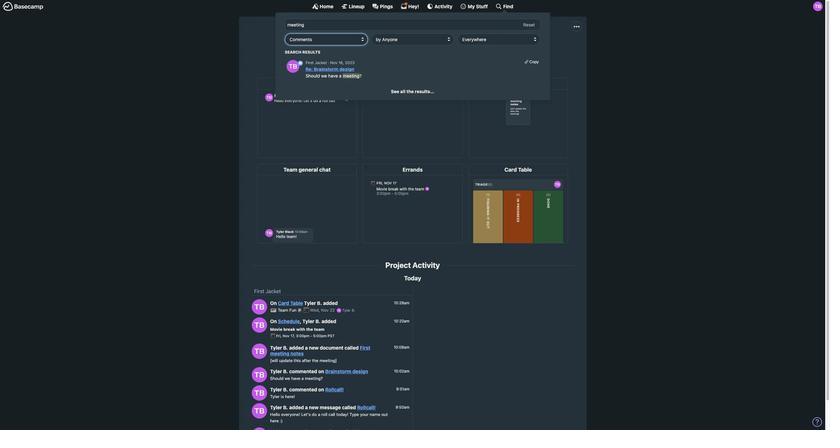Task type: locate. For each thing, give the bounding box(es) containing it.
10:08am
[[394, 345, 409, 350]]

called up type
[[342, 405, 356, 411]]

tyler right 22
[[342, 309, 351, 313]]

your
[[360, 413, 369, 418]]

b.
[[317, 301, 322, 307], [352, 309, 355, 313], [316, 319, 320, 325], [283, 345, 288, 351], [283, 369, 288, 375], [283, 387, 288, 393], [283, 405, 288, 411]]

notes
[[290, 351, 304, 357]]

2 tyler black image from the top
[[252, 318, 267, 333]]

0 vertical spatial let's
[[295, 44, 306, 50]]

new up do
[[309, 405, 319, 411]]

the inside movie break with the team fri, nov 17, 3:00pm -     5:00pm pst
[[306, 327, 313, 332]]

jacket for first jacket
[[266, 289, 281, 295]]

for search image
[[298, 61, 303, 66]]

brainstorm down the ·
[[314, 67, 338, 72]]

the inside main 'element'
[[407, 89, 414, 94]]

tyler black image left [will
[[252, 344, 267, 359]]

9:44am element
[[396, 430, 409, 431]]

1 vertical spatial new
[[309, 405, 319, 411]]

a down tyler b. commented on rollcall!
[[305, 405, 308, 411]]

rollcall! up message
[[325, 387, 344, 393]]

and
[[442, 44, 451, 50], [466, 44, 475, 50]]

rollcall! link up "your"
[[357, 405, 376, 411]]

added
[[323, 301, 338, 307], [322, 319, 336, 325], [289, 345, 304, 351], [289, 405, 304, 411]]

0 vertical spatial have
[[328, 73, 338, 79]]

re:
[[306, 67, 313, 72]]

nov 16, 2023 element
[[330, 60, 355, 65]]

home
[[320, 3, 333, 9]]

a inside hello everyone! let's do a roll call today! type your name out here :)
[[318, 413, 320, 418]]

tyler for tyler b. commented on brainstorm design
[[270, 369, 282, 375]]

design
[[339, 67, 354, 72], [352, 369, 368, 375]]

pst
[[328, 334, 335, 338]]

b. up tyler is here!
[[283, 387, 288, 393]]

1 vertical spatial on
[[270, 319, 277, 325]]

and left strips
[[442, 44, 451, 50]]

0 vertical spatial rollcall! link
[[325, 387, 344, 393]]

colors! up copy button
[[515, 44, 530, 50]]

commented
[[289, 369, 317, 375], [289, 387, 317, 393]]

on up movie
[[270, 319, 277, 325]]

added down 22
[[322, 319, 336, 325]]

0 vertical spatial we
[[321, 73, 327, 79]]

tyler down fri,
[[270, 345, 282, 351]]

1 of from the left
[[358, 44, 363, 50]]

let's inside hello everyone! let's do a roll call today! type your name out here :)
[[301, 413, 311, 418]]

first for first jacket · nov 16, 2023 re: brainstorm design should we have a meeting ?
[[306, 60, 314, 65]]

first for first jacket let's create the first jacket of the company! i am thinking rabits and strips and colors! a lot of colors!
[[385, 29, 406, 42]]

commented down should we have a meeting?
[[289, 387, 317, 393]]

2 new from the top
[[309, 405, 319, 411]]

first inside first meeting notes
[[360, 345, 370, 351]]

5:00pm
[[313, 334, 327, 338]]

1 horizontal spatial nov
[[321, 308, 329, 313]]

tyler b. commented on brainstorm design
[[270, 369, 368, 375]]

brainstorm down meeting] at bottom
[[325, 369, 351, 375]]

1 horizontal spatial should
[[306, 73, 320, 79]]

2 vertical spatial jacket
[[266, 289, 281, 295]]

should
[[306, 73, 320, 79], [270, 376, 284, 382]]

nov
[[330, 60, 338, 65], [321, 308, 329, 313], [283, 334, 289, 338]]

10:02am
[[394, 369, 409, 374]]

tyler right ,
[[302, 319, 314, 325]]

and right strips
[[466, 44, 475, 50]]

0 vertical spatial commented
[[289, 369, 317, 375]]

0 vertical spatial jacket
[[408, 29, 440, 42]]

2 colors! from the left
[[515, 44, 530, 50]]

have up tyler b. commented on rollcall!
[[291, 376, 300, 382]]

have inside first jacket · nov 16, 2023 re: brainstorm design should we have a meeting ?
[[328, 73, 338, 79]]

meeting
[[343, 73, 360, 79], [270, 351, 289, 357]]

design inside first jacket · nov 16, 2023 re: brainstorm design should we have a meeting ?
[[339, 67, 354, 72]]

first
[[385, 29, 406, 42], [306, 60, 314, 65], [254, 289, 264, 295], [360, 345, 370, 351]]

table
[[290, 301, 303, 307]]

b. for tyler b. commented on rollcall!
[[283, 387, 288, 393]]

0 vertical spatial design
[[339, 67, 354, 72]]

1 vertical spatial meeting
[[270, 351, 289, 357]]

meeting down 2023
[[343, 73, 360, 79]]

let's up search results
[[295, 44, 306, 50]]

3:00pm
[[296, 334, 309, 338]]

1 and from the left
[[442, 44, 451, 50]]

pings
[[380, 3, 393, 9]]

10:02am element
[[394, 369, 409, 374]]

new down -
[[309, 345, 319, 351]]

0 horizontal spatial have
[[291, 376, 300, 382]]

activity left the my
[[435, 3, 452, 9]]

1 vertical spatial rollcall! link
[[357, 405, 376, 411]]

0 vertical spatial brainstorm
[[314, 67, 338, 72]]

let's inside first jacket let's create the first jacket of the company! i am thinking rabits and strips and colors! a lot of colors!
[[295, 44, 306, 50]]

b. up update
[[283, 345, 288, 351]]

rollcall!
[[325, 387, 344, 393], [357, 405, 376, 411]]

0 horizontal spatial of
[[358, 44, 363, 50]]

meeting?
[[305, 376, 323, 382]]

0 horizontal spatial colors!
[[476, 44, 492, 50]]

lot
[[498, 44, 507, 50]]

0 horizontal spatial we
[[285, 376, 290, 382]]

b. up everyone!
[[283, 405, 288, 411]]

jacket
[[408, 29, 440, 42], [315, 60, 327, 65], [266, 289, 281, 295]]

a right do
[[318, 413, 320, 418]]

wed, nov 22
[[310, 308, 336, 313]]

rollcall! link
[[325, 387, 344, 393], [357, 405, 376, 411]]

1 vertical spatial let's
[[301, 413, 311, 418]]

rollcall! up "your"
[[357, 405, 376, 411]]

a for should we have a meeting?
[[302, 376, 304, 382]]

commented up should we have a meeting?
[[289, 369, 317, 375]]

the right after
[[312, 358, 318, 364]]

call
[[329, 413, 335, 418]]

jacket up the thinking
[[408, 29, 440, 42]]

pings button
[[372, 3, 393, 10]]

0 horizontal spatial nov
[[283, 334, 289, 338]]

Search for… search field
[[285, 19, 540, 31]]

copy
[[529, 59, 539, 64]]

none reset field inside main 'element'
[[520, 21, 538, 29]]

0 vertical spatial activity
[[435, 3, 452, 9]]

should down the re:
[[306, 73, 320, 79]]

1 new from the top
[[309, 345, 319, 351]]

0 vertical spatial meeting
[[343, 73, 360, 79]]

9:51am
[[396, 387, 409, 392]]

tyler black image for ,       tyler b. added
[[252, 318, 267, 333]]

jacket left the ·
[[315, 60, 327, 65]]

tyler for tyler b.
[[342, 309, 351, 313]]

0 vertical spatial new
[[309, 345, 319, 351]]

meeting]
[[320, 358, 337, 364]]

new for document
[[309, 345, 319, 351]]

colors! left a
[[476, 44, 492, 50]]

wed,
[[310, 308, 320, 313]]

1 horizontal spatial we
[[321, 73, 327, 79]]

jacket inside first jacket · nov 16, 2023 re: brainstorm design should we have a meeting ?
[[315, 60, 327, 65]]

b. up 'wed, nov 22'
[[317, 301, 322, 307]]

activity up the today
[[413, 261, 440, 270]]

should down [will
[[270, 376, 284, 382]]

today
[[404, 275, 421, 282]]

1 vertical spatial jacket
[[315, 60, 327, 65]]

rollcall! link for tyler b. added a new message called
[[357, 405, 376, 411]]

first inside first jacket · nov 16, 2023 re: brainstorm design should we have a meeting ?
[[306, 60, 314, 65]]

meeting inside first meeting notes
[[270, 351, 289, 357]]

tyler
[[304, 301, 316, 307], [342, 309, 351, 313], [302, 319, 314, 325], [270, 345, 282, 351], [270, 369, 282, 375], [270, 387, 282, 393], [270, 394, 280, 400], [270, 405, 282, 411]]

we down update
[[285, 376, 290, 382]]

of right lot at the top of the page
[[509, 44, 513, 50]]

4 tyler black image from the top
[[252, 386, 267, 401]]

[will
[[270, 358, 278, 364]]

tyler b. added a new document called
[[270, 345, 360, 351]]

the up -
[[306, 327, 313, 332]]

after
[[302, 358, 311, 364]]

we down re: brainstorm design link
[[321, 73, 327, 79]]

2 on from the top
[[270, 319, 277, 325]]

fri,
[[276, 334, 282, 338]]

0 vertical spatial nov
[[330, 60, 338, 65]]

1 vertical spatial commented
[[289, 387, 317, 393]]

called for document
[[345, 345, 359, 351]]

tyler b. added a new message called rollcall!
[[270, 405, 376, 411]]

meeting up [will
[[270, 351, 289, 357]]

lineup
[[349, 3, 365, 9]]

tyler black image
[[252, 300, 267, 315], [252, 318, 267, 333], [252, 344, 267, 359], [252, 386, 267, 401]]

2 of from the left
[[509, 44, 513, 50]]

2 on from the top
[[318, 387, 324, 393]]

0 horizontal spatial meeting
[[270, 351, 289, 357]]

1 vertical spatial rollcall!
[[357, 405, 376, 411]]

of right jacket
[[358, 44, 363, 50]]

switch accounts image
[[3, 2, 43, 12]]

1 horizontal spatial jacket
[[315, 60, 327, 65]]

tyler black image left movie
[[252, 318, 267, 333]]

message
[[320, 405, 341, 411]]

nov left 17,
[[283, 334, 289, 338]]

i
[[397, 44, 398, 50]]

jacket inside first jacket let's create the first jacket of the company! i am thinking rabits and strips and colors! a lot of colors!
[[408, 29, 440, 42]]

1 horizontal spatial meeting
[[343, 73, 360, 79]]

document
[[320, 345, 343, 351]]

1 commented from the top
[[289, 369, 317, 375]]

find
[[503, 3, 513, 9]]

2023
[[345, 60, 355, 65]]

this
[[294, 358, 301, 364]]

0 vertical spatial on
[[318, 369, 324, 375]]

0 horizontal spatial should
[[270, 376, 284, 382]]

on card table tyler b. added
[[270, 301, 338, 307]]

everyone!
[[281, 413, 300, 418]]

on left card
[[270, 301, 277, 307]]

create
[[308, 44, 322, 50]]

let's for hello
[[301, 413, 311, 418]]

on schedule ,       tyler b. added
[[270, 319, 336, 325]]

2 horizontal spatial nov
[[330, 60, 338, 65]]

0 horizontal spatial jacket
[[266, 289, 281, 295]]

1 horizontal spatial colors!
[[515, 44, 530, 50]]

nov right the ·
[[330, 60, 338, 65]]

let's left do
[[301, 413, 311, 418]]

tyler up hello
[[270, 405, 282, 411]]

a left "meeting?"
[[302, 376, 304, 382]]

tyler black image left is
[[252, 386, 267, 401]]

1 on from the top
[[270, 301, 277, 307]]

9:50am element
[[396, 405, 409, 410]]

brainstorm
[[314, 67, 338, 72], [325, 369, 351, 375]]

2 horizontal spatial jacket
[[408, 29, 440, 42]]

do
[[312, 413, 317, 418]]

1 vertical spatial called
[[342, 405, 356, 411]]

a down re: brainstorm design link
[[339, 73, 342, 79]]

on for brainstorm
[[318, 369, 324, 375]]

1 horizontal spatial and
[[466, 44, 475, 50]]

results
[[302, 50, 320, 54]]

first jacket
[[254, 289, 281, 295]]

nov left 22
[[321, 308, 329, 313]]

tyler left is
[[270, 394, 280, 400]]

0 vertical spatial rollcall!
[[325, 387, 344, 393]]

2 commented from the top
[[289, 387, 317, 393]]

1 horizontal spatial of
[[509, 44, 513, 50]]

1 horizontal spatial rollcall! link
[[357, 405, 376, 411]]

the left first
[[324, 44, 331, 50]]

a right notes
[[305, 345, 308, 351]]

first inside first jacket let's create the first jacket of the company! i am thinking rabits and strips and colors! a lot of colors!
[[385, 29, 406, 42]]

tyler down [will
[[270, 369, 282, 375]]

activity link
[[427, 3, 452, 10]]

colors!
[[476, 44, 492, 50], [515, 44, 530, 50]]

called right the document
[[345, 345, 359, 351]]

on down "meeting?"
[[318, 387, 324, 393]]

b. down update
[[283, 369, 288, 375]]

tyler for tyler is here!
[[270, 394, 280, 400]]

have
[[328, 73, 338, 79], [291, 376, 300, 382]]

b. right 22
[[352, 309, 355, 313]]

should we have a meeting?
[[270, 376, 323, 382]]

None reset field
[[520, 21, 538, 29]]

we
[[321, 73, 327, 79], [285, 376, 290, 382]]

0 vertical spatial called
[[345, 345, 359, 351]]

16,
[[339, 60, 344, 65]]

on up "meeting?"
[[318, 369, 324, 375]]

0 vertical spatial on
[[270, 301, 277, 307]]

1 on from the top
[[318, 369, 324, 375]]

commented for rollcall!
[[289, 387, 317, 393]]

jacket up card
[[266, 289, 281, 295]]

a inside first jacket · nov 16, 2023 re: brainstorm design should we have a meeting ?
[[339, 73, 342, 79]]

team
[[278, 308, 288, 313]]

1 vertical spatial should
[[270, 376, 284, 382]]

rollcall! link up message
[[325, 387, 344, 393]]

thinking
[[408, 44, 426, 50]]

tyler is here!
[[270, 394, 295, 400]]

0 horizontal spatial and
[[442, 44, 451, 50]]

tyler up is
[[270, 387, 282, 393]]

1 horizontal spatial have
[[328, 73, 338, 79]]

1 vertical spatial on
[[318, 387, 324, 393]]

0 vertical spatial should
[[306, 73, 320, 79]]

have down re: brainstorm design link
[[328, 73, 338, 79]]

on for on schedule ,       tyler b. added
[[270, 319, 277, 325]]

the right 'all'
[[407, 89, 414, 94]]

0 horizontal spatial rollcall! link
[[325, 387, 344, 393]]

2 vertical spatial nov
[[283, 334, 289, 338]]

first for first jacket
[[254, 289, 264, 295]]

1 tyler black image from the top
[[252, 300, 267, 315]]

tyler black image down first jacket at the bottom of page
[[252, 300, 267, 315]]

tyler for tyler b. added a new message called rollcall!
[[270, 405, 282, 411]]

tyler black image
[[813, 2, 823, 11], [286, 60, 299, 73], [337, 309, 341, 313], [252, 368, 267, 383], [252, 404, 267, 419]]



Task type: describe. For each thing, give the bounding box(es) containing it.
hello
[[270, 413, 280, 418]]

roll
[[321, 413, 327, 418]]

here
[[270, 419, 279, 424]]

card table link
[[278, 301, 303, 307]]

stuff
[[476, 3, 488, 9]]

1 horizontal spatial rollcall!
[[357, 405, 376, 411]]

1 colors! from the left
[[476, 44, 492, 50]]

first for first meeting notes
[[360, 345, 370, 351]]

see all the results…
[[391, 89, 434, 94]]

10:28am element
[[394, 301, 409, 306]]

team
[[314, 327, 325, 332]]

·
[[328, 60, 329, 65]]

movie break with the team fri, nov 17, 3:00pm -     5:00pm pst
[[270, 327, 335, 338]]

we inside first jacket · nov 16, 2023 re: brainstorm design should we have a meeting ?
[[321, 73, 327, 79]]

b. for tyler b. commented on brainstorm design
[[283, 369, 288, 375]]

re: brainstorm design link
[[306, 67, 354, 72]]

on for rollcall!
[[318, 387, 324, 393]]

tyler black image for tyler b. commented on rollcall!
[[252, 386, 267, 401]]

main element
[[0, 0, 825, 100]]

strips
[[452, 44, 465, 50]]

first jacket · nov 16, 2023 re: brainstorm design should we have a meeting ?
[[306, 60, 362, 79]]

hello everyone! let's do a roll call today! type your name out here :)
[[270, 413, 388, 424]]

first jacket link
[[254, 289, 281, 295]]

movie break with the team link
[[270, 327, 325, 332]]

added up 22
[[323, 301, 338, 307]]

meeting inside first jacket · nov 16, 2023 re: brainstorm design should we have a meeting ?
[[343, 73, 360, 79]]

with
[[296, 327, 305, 332]]

home link
[[312, 3, 333, 10]]

let's for first
[[295, 44, 306, 50]]

here!
[[285, 394, 295, 400]]

b. for tyler b.
[[352, 309, 355, 313]]

see
[[391, 89, 399, 94]]

my stuff
[[468, 3, 488, 9]]

tyler b.
[[341, 309, 355, 313]]

tyler for tyler b. commented on rollcall!
[[270, 387, 282, 393]]

first meeting notes link
[[270, 345, 370, 357]]

[will update this after the meeting]
[[270, 358, 337, 364]]

10:20am
[[394, 319, 409, 324]]

jacket for first jacket let's create the first jacket of the company! i am thinking rabits and strips and colors! a lot of colors!
[[408, 29, 440, 42]]

b. up team
[[316, 319, 320, 325]]

company!
[[373, 44, 395, 50]]

should inside first jacket · nov 16, 2023 re: brainstorm design should we have a meeting ?
[[306, 73, 320, 79]]

10:08am element
[[394, 345, 409, 350]]

b. for tyler b. added a new message called rollcall!
[[283, 405, 288, 411]]

schedule
[[278, 319, 300, 325]]

1 vertical spatial design
[[352, 369, 368, 375]]

17,
[[291, 334, 295, 338]]

3 tyler black image from the top
[[252, 344, 267, 359]]

break
[[283, 327, 295, 332]]

lineup link
[[341, 3, 365, 10]]

1 vertical spatial nov
[[321, 308, 329, 313]]

tyler black image for tyler b. added
[[252, 300, 267, 315]]

results…
[[415, 89, 434, 94]]

tyler b. commented on rollcall!
[[270, 387, 344, 393]]

jacket
[[343, 44, 357, 50]]

hey! button
[[401, 2, 419, 10]]

rollcall! link for tyler b. commented on
[[325, 387, 344, 393]]

10:20am element
[[394, 319, 409, 324]]

type
[[350, 413, 359, 418]]

22
[[330, 308, 335, 313]]

?
[[360, 73, 362, 79]]

commented for brainstorm design
[[289, 369, 317, 375]]

activity inside main 'element'
[[435, 3, 452, 9]]

brainstorm inside first jacket · nov 16, 2023 re: brainstorm design should we have a meeting ?
[[314, 67, 338, 72]]

copy button
[[524, 59, 539, 65]]

tyler up wed,
[[304, 301, 316, 307]]

out
[[382, 413, 388, 418]]

search results
[[285, 50, 320, 54]]

nov inside movie break with the team fri, nov 17, 3:00pm -     5:00pm pst
[[283, 334, 289, 338]]

hey!
[[408, 3, 419, 9]]

added down 17,
[[289, 345, 304, 351]]

10:28am
[[394, 301, 409, 306]]

my
[[468, 3, 475, 9]]

b. for tyler b. added a new document called
[[283, 345, 288, 351]]

find button
[[496, 3, 513, 10]]

tyler for tyler b. added a new document called
[[270, 345, 282, 351]]

first
[[332, 44, 341, 50]]

1 vertical spatial brainstorm
[[325, 369, 351, 375]]

0 horizontal spatial rollcall!
[[325, 387, 344, 393]]

my stuff button
[[460, 3, 488, 10]]

see all the results… link
[[391, 89, 434, 94]]

1 vertical spatial we
[[285, 376, 290, 382]]

new for message
[[309, 405, 319, 411]]

all
[[400, 89, 405, 94]]

the left company!
[[364, 44, 371, 50]]

added up everyone!
[[289, 405, 304, 411]]

1 vertical spatial activity
[[413, 261, 440, 270]]

project
[[385, 261, 411, 270]]

9:51am element
[[396, 387, 409, 392]]

jacket for first jacket · nov 16, 2023 re: brainstorm design should we have a meeting ?
[[315, 60, 327, 65]]

team fun
[[278, 308, 298, 313]]

a for tyler b. added a new document called
[[305, 345, 308, 351]]

on for on card table tyler b. added
[[270, 301, 277, 307]]

nov inside first jacket · nov 16, 2023 re: brainstorm design should we have a meeting ?
[[330, 60, 338, 65]]

is
[[281, 394, 284, 400]]

2 and from the left
[[466, 44, 475, 50]]

name
[[370, 413, 380, 418]]

1 vertical spatial have
[[291, 376, 300, 382]]

9:50am
[[396, 405, 409, 410]]

,
[[300, 319, 301, 325]]

rabits
[[428, 44, 441, 50]]

a for tyler b. added a new message called rollcall!
[[305, 405, 308, 411]]

update
[[279, 358, 293, 364]]

:)
[[280, 419, 283, 424]]

card
[[278, 301, 289, 307]]

first meeting notes
[[270, 345, 370, 357]]

first jacket let's create the first jacket of the company! i am thinking rabits and strips and colors! a lot of colors!
[[295, 29, 530, 50]]

project activity
[[385, 261, 440, 270]]

schedule link
[[278, 319, 300, 325]]

called for message
[[342, 405, 356, 411]]

fun
[[289, 308, 297, 313]]

brainstorm design link
[[325, 369, 368, 375]]

a
[[493, 44, 496, 50]]

am
[[399, 44, 406, 50]]



Task type: vqa. For each thing, say whether or not it's contained in the screenshot.
9:44am element
yes



